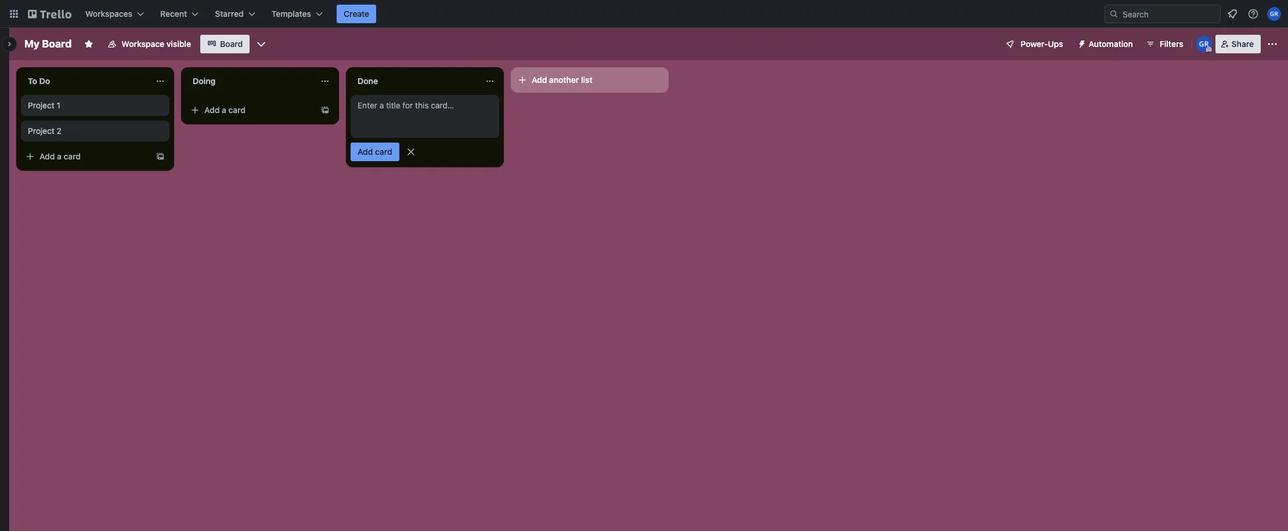 Task type: vqa. For each thing, say whether or not it's contained in the screenshot.
the your boards with 6 items element
no



Task type: locate. For each thing, give the bounding box(es) containing it.
2 horizontal spatial card
[[375, 147, 392, 157]]

card inside add card 'button'
[[375, 147, 392, 157]]

a for doing
[[222, 105, 226, 115]]

0 horizontal spatial a
[[57, 152, 61, 161]]

cancel image
[[405, 146, 417, 158]]

1 project from the top
[[28, 100, 54, 110]]

project left 1
[[28, 100, 54, 110]]

board
[[42, 38, 72, 50], [220, 39, 243, 49]]

project 1
[[28, 100, 60, 110]]

0 vertical spatial add a card
[[204, 105, 246, 115]]

card down "doing" text box
[[228, 105, 246, 115]]

add left another
[[532, 75, 547, 85]]

a down 2
[[57, 152, 61, 161]]

1 vertical spatial a
[[57, 152, 61, 161]]

2 project from the top
[[28, 126, 54, 136]]

show menu image
[[1267, 38, 1278, 50]]

switch to… image
[[8, 8, 20, 20]]

project for project 1
[[28, 100, 54, 110]]

Done text field
[[351, 72, 478, 91]]

1 horizontal spatial a
[[222, 105, 226, 115]]

To Do text field
[[21, 72, 149, 91]]

create from template… image
[[320, 106, 330, 115]]

board right my
[[42, 38, 72, 50]]

a
[[222, 105, 226, 115], [57, 152, 61, 161]]

card down project 2 'link'
[[64, 152, 81, 161]]

0 vertical spatial project
[[28, 100, 54, 110]]

add another list
[[532, 75, 592, 85]]

ups
[[1048, 39, 1063, 49]]

card
[[228, 105, 246, 115], [375, 147, 392, 157], [64, 152, 81, 161]]

0 notifications image
[[1225, 7, 1239, 21]]

project 2 link
[[28, 125, 163, 137]]

add a card down 2
[[39, 152, 81, 161]]

to do
[[28, 76, 50, 86]]

open information menu image
[[1247, 8, 1259, 20]]

recent button
[[153, 5, 206, 23]]

project
[[28, 100, 54, 110], [28, 126, 54, 136]]

add a card for doing
[[204, 105, 246, 115]]

0 horizontal spatial add a card
[[39, 152, 81, 161]]

add a card down doing
[[204, 105, 246, 115]]

0 horizontal spatial card
[[64, 152, 81, 161]]

add
[[532, 75, 547, 85], [204, 105, 220, 115], [358, 147, 373, 157], [39, 152, 55, 161]]

search image
[[1109, 9, 1119, 19]]

add for add a card button related to doing
[[204, 105, 220, 115]]

1 horizontal spatial add a card button
[[186, 101, 316, 120]]

add down doing
[[204, 105, 220, 115]]

card left cancel image
[[375, 147, 392, 157]]

add a card button
[[186, 101, 316, 120], [21, 147, 151, 166]]

0 vertical spatial add a card button
[[186, 101, 316, 120]]

add card button
[[351, 143, 399, 161]]

power-ups
[[1021, 39, 1063, 49]]

add for add a card button associated with to do
[[39, 152, 55, 161]]

project for project 2
[[28, 126, 54, 136]]

a down "doing" text box
[[222, 105, 226, 115]]

add left cancel image
[[358, 147, 373, 157]]

add down project 2
[[39, 152, 55, 161]]

starred button
[[208, 5, 262, 23]]

greg robinson (gregrobinson96) image
[[1267, 7, 1281, 21]]

customize views image
[[256, 38, 267, 50]]

workspace visible button
[[101, 35, 198, 53]]

0 vertical spatial a
[[222, 105, 226, 115]]

project left 2
[[28, 126, 54, 136]]

a for to do
[[57, 152, 61, 161]]

to
[[28, 76, 37, 86]]

add a card button for doing
[[186, 101, 316, 120]]

share
[[1232, 39, 1254, 49]]

project inside 'link'
[[28, 126, 54, 136]]

add for the add another list button
[[532, 75, 547, 85]]

add a card button down "doing" text box
[[186, 101, 316, 120]]

0 horizontal spatial add a card button
[[21, 147, 151, 166]]

0 horizontal spatial board
[[42, 38, 72, 50]]

board left customize views image
[[220, 39, 243, 49]]

1 horizontal spatial card
[[228, 105, 246, 115]]

1 vertical spatial project
[[28, 126, 54, 136]]

add a card
[[204, 105, 246, 115], [39, 152, 81, 161]]

1 horizontal spatial add a card
[[204, 105, 246, 115]]

add a card button down project 2 'link'
[[21, 147, 151, 166]]

1 vertical spatial add a card button
[[21, 147, 151, 166]]

1 vertical spatial add a card
[[39, 152, 81, 161]]

create
[[344, 9, 369, 19]]

card for doing
[[228, 105, 246, 115]]

project 2
[[28, 126, 61, 136]]



Task type: describe. For each thing, give the bounding box(es) containing it.
templates
[[271, 9, 311, 19]]

add a card button for to do
[[21, 147, 151, 166]]

1 horizontal spatial board
[[220, 39, 243, 49]]

visible
[[166, 39, 191, 49]]

star or unstar board image
[[84, 39, 94, 49]]

power-ups button
[[997, 35, 1070, 53]]

create button
[[337, 5, 376, 23]]

back to home image
[[28, 5, 71, 23]]

another
[[549, 75, 579, 85]]

add another list button
[[511, 67, 669, 93]]

Doing text field
[[186, 72, 313, 91]]

this member is an admin of this board. image
[[1206, 47, 1211, 52]]

board link
[[200, 35, 250, 53]]

workspace visible
[[122, 39, 191, 49]]

workspaces
[[85, 9, 132, 19]]

templates button
[[265, 5, 330, 23]]

my board
[[24, 38, 72, 50]]

workspaces button
[[78, 5, 151, 23]]

card for to do
[[64, 152, 81, 161]]

share button
[[1215, 35, 1261, 53]]

add inside 'button'
[[358, 147, 373, 157]]

project 1 link
[[28, 100, 163, 111]]

1
[[57, 100, 60, 110]]

workspace
[[122, 39, 164, 49]]

power-
[[1021, 39, 1048, 49]]

add a card for to do
[[39, 152, 81, 161]]

Search field
[[1119, 5, 1220, 23]]

create from template… image
[[156, 152, 165, 161]]

Enter a title for this card… text field
[[351, 95, 499, 138]]

done
[[358, 76, 378, 86]]

sm image
[[1072, 35, 1089, 51]]

board inside text box
[[42, 38, 72, 50]]

do
[[39, 76, 50, 86]]

greg robinson (gregrobinson96) image
[[1196, 36, 1212, 52]]

filters
[[1160, 39, 1183, 49]]

2
[[57, 126, 61, 136]]

doing
[[193, 76, 216, 86]]

list
[[581, 75, 592, 85]]

starred
[[215, 9, 244, 19]]

automation
[[1089, 39, 1133, 49]]

Board name text field
[[19, 35, 77, 53]]

my
[[24, 38, 40, 50]]

add card
[[358, 147, 392, 157]]

automation button
[[1072, 35, 1140, 53]]

recent
[[160, 9, 187, 19]]

primary element
[[0, 0, 1288, 28]]

filters button
[[1142, 35, 1187, 53]]



